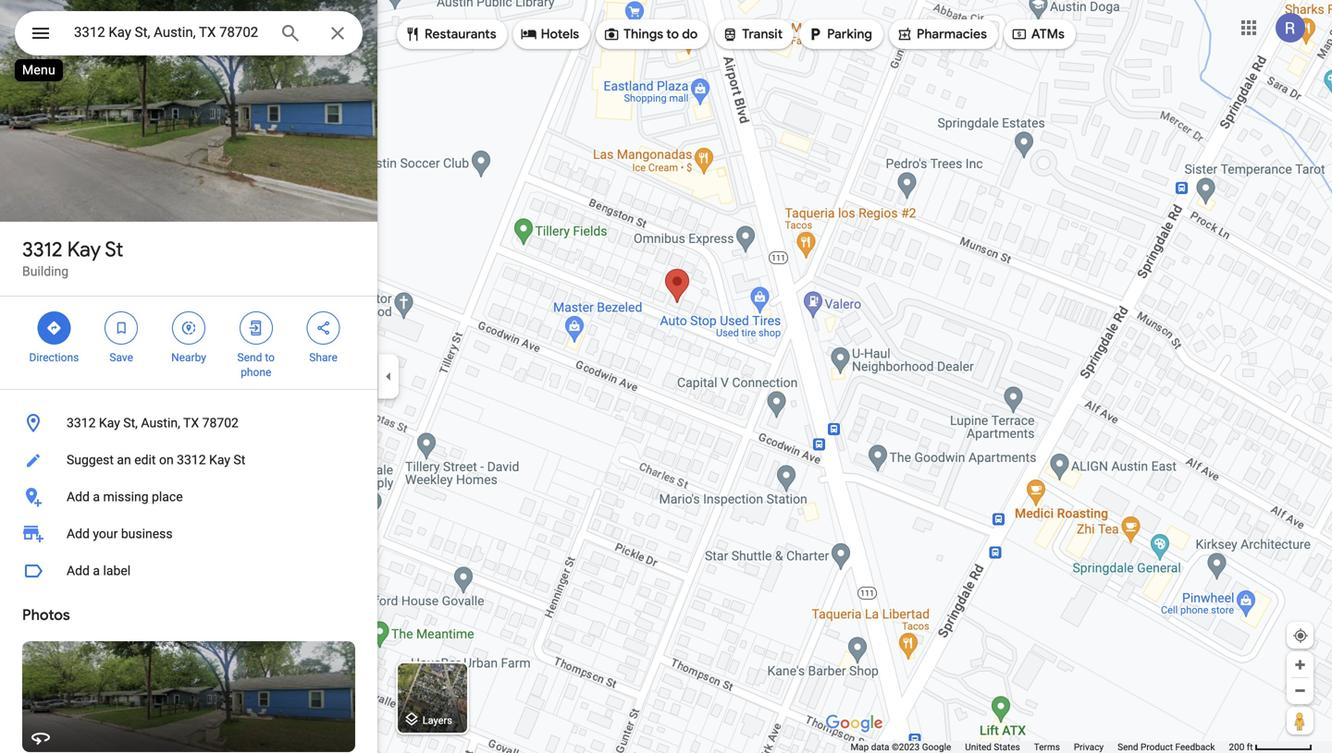 Task type: describe. For each thing, give the bounding box(es) containing it.
collapse side panel image
[[378, 367, 399, 387]]

200 ft button
[[1229, 742, 1313, 753]]

2 horizontal spatial 3312
[[177, 453, 206, 468]]

a for missing
[[93, 490, 100, 505]]

78702
[[202, 416, 239, 431]]

to inside send to phone
[[265, 352, 275, 364]]

tx
[[183, 416, 199, 431]]

suggest
[[67, 453, 114, 468]]

restaurants
[[425, 26, 496, 43]]

data
[[871, 742, 889, 753]]

send to phone
[[237, 352, 275, 379]]

to inside  things to do
[[666, 26, 679, 43]]

atms
[[1031, 26, 1065, 43]]

suggest an edit on 3312 kay st button
[[0, 442, 377, 479]]

3312 for st,
[[67, 416, 96, 431]]

a for label
[[93, 564, 100, 579]]

map
[[851, 742, 869, 753]]

 transit
[[722, 24, 783, 44]]

transit
[[742, 26, 783, 43]]

do
[[682, 26, 698, 43]]

add for add your business
[[67, 527, 90, 542]]

directions
[[29, 352, 79, 364]]

st,
[[123, 416, 138, 431]]

 hotels
[[521, 24, 579, 44]]

feedback
[[1175, 742, 1215, 753]]

suggest an edit on 3312 kay st
[[67, 453, 245, 468]]

layers
[[423, 715, 452, 727]]


[[315, 318, 332, 339]]

send for send product feedback
[[1118, 742, 1138, 753]]

3312 kay st, austin, tx 78702 button
[[0, 405, 377, 442]]

hotels
[[541, 26, 579, 43]]

 restaurants
[[404, 24, 496, 44]]

save
[[109, 352, 133, 364]]

an
[[117, 453, 131, 468]]

st inside button
[[234, 453, 245, 468]]

send for send to phone
[[237, 352, 262, 364]]

add your business
[[67, 527, 173, 542]]

united states
[[965, 742, 1020, 753]]

zoom out image
[[1293, 685, 1307, 698]]


[[807, 24, 823, 44]]

pharmacies
[[917, 26, 987, 43]]

google maps element
[[0, 0, 1332, 754]]

3312 kay st main content
[[0, 0, 377, 754]]

add a missing place
[[67, 490, 183, 505]]

privacy button
[[1074, 742, 1104, 754]]


[[722, 24, 738, 44]]


[[1011, 24, 1028, 44]]

zoom in image
[[1293, 659, 1307, 673]]

 search field
[[15, 11, 363, 59]]

missing
[[103, 490, 149, 505]]



Task type: vqa. For each thing, say whether or not it's contained in the screenshot.
third SEA from the bottom
no



Task type: locate. For each thing, give the bounding box(es) containing it.
send inside button
[[1118, 742, 1138, 753]]

1 vertical spatial st
[[234, 453, 245, 468]]

edit
[[134, 453, 156, 468]]


[[46, 318, 62, 339]]

business
[[121, 527, 173, 542]]

send product feedback
[[1118, 742, 1215, 753]]

to up phone
[[265, 352, 275, 364]]

kay for st
[[67, 237, 101, 263]]

3312 inside 3312 kay st building
[[22, 237, 62, 263]]


[[30, 20, 52, 47]]

0 horizontal spatial send
[[237, 352, 262, 364]]

1 horizontal spatial to
[[666, 26, 679, 43]]

to
[[666, 26, 679, 43], [265, 352, 275, 364]]

none field inside "3312 kay st, austin, tx 78702" "field"
[[74, 21, 265, 43]]

add
[[67, 490, 90, 505], [67, 527, 90, 542], [67, 564, 90, 579]]

add a label
[[67, 564, 131, 579]]

add left your at the left of the page
[[67, 527, 90, 542]]

0 vertical spatial kay
[[67, 237, 101, 263]]

200
[[1229, 742, 1245, 753]]

a inside "add a missing place" button
[[93, 490, 100, 505]]

3312 up building
[[22, 237, 62, 263]]

1 horizontal spatial st
[[234, 453, 245, 468]]

ft
[[1247, 742, 1253, 753]]

terms button
[[1034, 742, 1060, 754]]

place
[[152, 490, 183, 505]]

google
[[922, 742, 951, 753]]

a inside add a label button
[[93, 564, 100, 579]]

united states button
[[965, 742, 1020, 754]]

 things to do
[[603, 24, 698, 44]]

things
[[624, 26, 663, 43]]

label
[[103, 564, 131, 579]]

2 vertical spatial kay
[[209, 453, 230, 468]]

add for add a missing place
[[67, 490, 90, 505]]

2 a from the top
[[93, 564, 100, 579]]

 parking
[[807, 24, 872, 44]]

a
[[93, 490, 100, 505], [93, 564, 100, 579]]

2 add from the top
[[67, 527, 90, 542]]

phone
[[241, 366, 271, 379]]

add down suggest
[[67, 490, 90, 505]]


[[180, 318, 197, 339]]

add a missing place button
[[0, 479, 377, 516]]

send
[[237, 352, 262, 364], [1118, 742, 1138, 753]]


[[603, 24, 620, 44]]

st inside 3312 kay st building
[[105, 237, 123, 263]]

0 horizontal spatial 3312
[[22, 237, 62, 263]]

a left missing
[[93, 490, 100, 505]]

3312 kay st building
[[22, 237, 123, 279]]

kay left st,
[[99, 416, 120, 431]]

kay
[[67, 237, 101, 263], [99, 416, 120, 431], [209, 453, 230, 468]]

kay up building
[[67, 237, 101, 263]]

1 vertical spatial a
[[93, 564, 100, 579]]

product
[[1141, 742, 1173, 753]]

1 add from the top
[[67, 490, 90, 505]]

send product feedback button
[[1118, 742, 1215, 754]]

1 vertical spatial add
[[67, 527, 90, 542]]

united
[[965, 742, 992, 753]]

©2023
[[892, 742, 920, 753]]

kay inside suggest an edit on 3312 kay st button
[[209, 453, 230, 468]]

3312 right on
[[177, 453, 206, 468]]

st down 78702
[[234, 453, 245, 468]]

add left label
[[67, 564, 90, 579]]

2 vertical spatial add
[[67, 564, 90, 579]]

1 vertical spatial 3312
[[67, 416, 96, 431]]

to left do
[[666, 26, 679, 43]]

3 add from the top
[[67, 564, 90, 579]]

footer containing map data ©2023 google
[[851, 742, 1229, 754]]

0 vertical spatial add
[[67, 490, 90, 505]]

None field
[[74, 21, 265, 43]]

 pharmacies
[[896, 24, 987, 44]]

add a label button
[[0, 553, 377, 590]]


[[404, 24, 421, 44]]

send left product
[[1118, 742, 1138, 753]]

privacy
[[1074, 742, 1104, 753]]

st
[[105, 237, 123, 263], [234, 453, 245, 468]]

0 vertical spatial send
[[237, 352, 262, 364]]

photos
[[22, 606, 70, 625]]

0 vertical spatial 3312
[[22, 237, 62, 263]]

0 horizontal spatial st
[[105, 237, 123, 263]]

200 ft
[[1229, 742, 1253, 753]]

austin,
[[141, 416, 180, 431]]

0 vertical spatial st
[[105, 237, 123, 263]]

1 vertical spatial send
[[1118, 742, 1138, 753]]

1 vertical spatial kay
[[99, 416, 120, 431]]

1 a from the top
[[93, 490, 100, 505]]

3312 for st
[[22, 237, 62, 263]]

footer
[[851, 742, 1229, 754]]

1 horizontal spatial 3312
[[67, 416, 96, 431]]

map data ©2023 google
[[851, 742, 951, 753]]

terms
[[1034, 742, 1060, 753]]

1 vertical spatial to
[[265, 352, 275, 364]]

show your location image
[[1292, 628, 1309, 645]]


[[521, 24, 537, 44]]

3312 kay st, austin, tx 78702
[[67, 416, 239, 431]]


[[248, 318, 264, 339]]

kay inside 3312 kay st building
[[67, 237, 101, 263]]

parking
[[827, 26, 872, 43]]

show street view coverage image
[[1287, 708, 1314, 735]]

send inside send to phone
[[237, 352, 262, 364]]

share
[[309, 352, 338, 364]]


[[896, 24, 913, 44]]

3312 up suggest
[[67, 416, 96, 431]]

states
[[994, 742, 1020, 753]]

nearby
[[171, 352, 206, 364]]

on
[[159, 453, 174, 468]]

kay down 78702
[[209, 453, 230, 468]]

add your business link
[[0, 516, 377, 553]]


[[113, 318, 130, 339]]

2 vertical spatial 3312
[[177, 453, 206, 468]]

a left label
[[93, 564, 100, 579]]

kay for st,
[[99, 416, 120, 431]]

3312 Kay St, Austin, TX 78702 field
[[15, 11, 363, 56]]

 atms
[[1011, 24, 1065, 44]]

add for add a label
[[67, 564, 90, 579]]

0 vertical spatial a
[[93, 490, 100, 505]]

3312
[[22, 237, 62, 263], [67, 416, 96, 431], [177, 453, 206, 468]]

google account: ruby anderson  
(rubyanndersson@gmail.com) image
[[1276, 13, 1305, 43]]

kay inside 3312 kay st, austin, tx 78702 button
[[99, 416, 120, 431]]

building
[[22, 264, 69, 279]]

actions for 3312 kay st region
[[0, 297, 377, 389]]

0 horizontal spatial to
[[265, 352, 275, 364]]

your
[[93, 527, 118, 542]]

0 vertical spatial to
[[666, 26, 679, 43]]

st up ""
[[105, 237, 123, 263]]

1 horizontal spatial send
[[1118, 742, 1138, 753]]

send up phone
[[237, 352, 262, 364]]

 button
[[15, 11, 67, 59]]

footer inside "google maps" element
[[851, 742, 1229, 754]]



